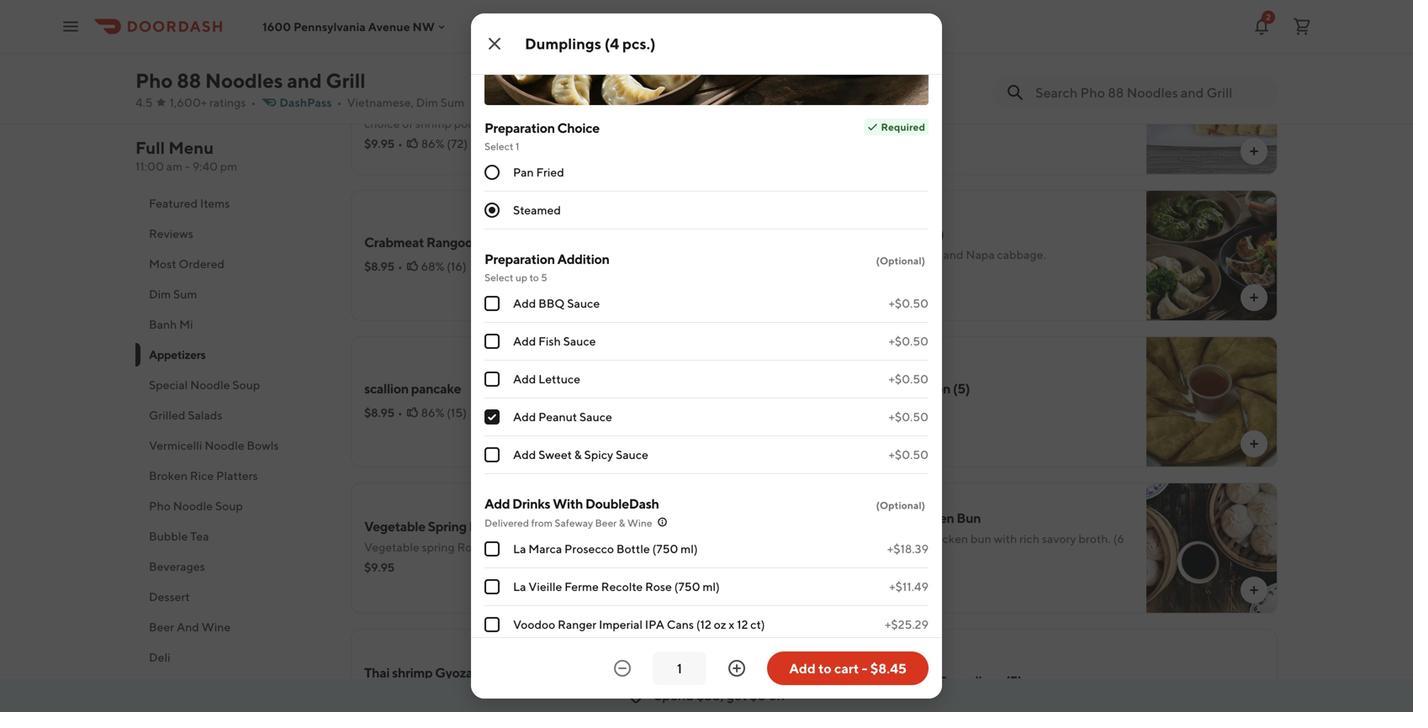 Task type: locate. For each thing, give the bounding box(es) containing it.
add left lettuce
[[513, 372, 536, 386]]

(optional) inside the add drinks with doubledash group
[[876, 500, 926, 512]]

spring up spring
[[428, 519, 467, 535]]

shrimp down paper
[[415, 117, 452, 130]]

$9.95 • down choice
[[364, 137, 403, 151]]

1 vertical spatial $9.95 •
[[364, 137, 403, 151]]

0 horizontal spatial dim
[[149, 287, 171, 301]]

1 horizontal spatial (5)
[[1006, 674, 1023, 690]]

noodles
[[591, 100, 634, 114]]

86%
[[421, 137, 445, 151], [421, 406, 445, 420]]

1 horizontal spatial dumplings
[[835, 226, 899, 242]]

salads
[[188, 409, 223, 422]]

or
[[481, 117, 492, 130]]

pork, inside dumplings (4 pcs.) mix of pork, chicken and napa cabbage.
[[870, 248, 897, 262]]

grill
[[326, 69, 366, 93]]

la for la marca prosecco bottle (750 ml)
[[513, 542, 526, 556]]

beer down doubledash
[[595, 517, 617, 529]]

add item to cart image for steam juicy chicken bun
[[1248, 584, 1261, 597]]

0 vertical spatial dumplings
[[525, 34, 602, 53]]

1 preparation from the top
[[485, 120, 555, 136]]

0 vertical spatial $9.95 •
[[835, 122, 873, 135]]

2 vertical spatial vegetable
[[875, 674, 936, 690]]

1 vertical spatial crabmeat
[[835, 381, 894, 397]]

86% for 86% (15)
[[421, 406, 445, 420]]

from
[[531, 517, 553, 529]]

0 vertical spatial add item to cart image
[[1248, 291, 1261, 305]]

pcs.)
[[623, 34, 656, 53], [494, 78, 521, 94], [956, 80, 984, 96], [916, 226, 944, 242]]

2 vertical spatial $9.95
[[364, 561, 394, 575]]

scallion
[[364, 381, 409, 397]]

0 vertical spatial beer
[[595, 517, 617, 529]]

rolls up rolls
[[447, 78, 476, 94]]

2 +$0.50 from the top
[[889, 334, 929, 348]]

1 vertical spatial appetizers
[[149, 348, 206, 362]]

and right noodles
[[636, 100, 656, 114]]

0 vertical spatial select
[[485, 141, 514, 152]]

1 +$0.50 from the top
[[889, 297, 929, 310]]

3 steam from the top
[[835, 674, 873, 690]]

select inside the preparation choice select 1
[[485, 141, 514, 152]]

beverages button
[[135, 552, 331, 582]]

0 horizontal spatial rice
[[390, 100, 410, 114]]

pennsylvania
[[294, 20, 366, 33]]

1 steam from the top
[[835, 510, 873, 526]]

wine right and
[[202, 621, 231, 634]]

$9.95 • for 86% (72)
[[364, 137, 403, 151]]

and left taro.
[[1017, 101, 1037, 115]]

1 horizontal spatial beer
[[595, 517, 617, 529]]

pcs) up $11.95
[[835, 549, 857, 563]]

$9.95 inside vegetable spring rolls (fried) vegetable spring rolls (3 pcs) $9.95
[[364, 561, 394, 575]]

pan
[[416, 687, 436, 701]]

5
[[541, 272, 548, 284]]

addition
[[557, 251, 610, 267]]

- right cart
[[862, 661, 868, 677]]

to inside button
[[819, 661, 832, 677]]

0 horizontal spatial beer
[[149, 621, 174, 634]]

0 vertical spatial -
[[185, 159, 190, 173]]

nw
[[413, 20, 435, 33]]

&
[[575, 448, 582, 462], [619, 517, 626, 529]]

$8.95
[[364, 260, 394, 273], [364, 406, 394, 420]]

cabbage.
[[997, 248, 1046, 262]]

chicken up soup
[[908, 510, 955, 526]]

fresh garden rolls (4 pcs.) thin rice paper rolls with lettuce, basil, rice noodles and choice of shrimp pork or tofu.
[[364, 78, 656, 130]]

0 vertical spatial with
[[470, 100, 494, 114]]

• right rolls
[[471, 96, 476, 109]]

chicken left napa
[[899, 248, 941, 262]]

pho noodle soup
[[149, 499, 243, 513]]

1 vertical spatial steam
[[835, 532, 869, 546]]

(4 inside dumplings (4 pcs.) mix of pork, chicken and napa cabbage.
[[902, 226, 914, 242]]

spring up shrimp, on the right top
[[868, 80, 907, 96]]

pho up 4.5
[[135, 69, 173, 93]]

1 la from the top
[[513, 542, 526, 556]]

pho inside button
[[149, 499, 171, 513]]

$9.95 • down shrimp, on the right top
[[835, 122, 873, 135]]

1 vertical spatial to
[[819, 661, 832, 677]]

1 add item to cart image from the top
[[1248, 145, 1261, 158]]

1 horizontal spatial rangoon
[[897, 381, 951, 397]]

Pan Fried radio
[[485, 165, 500, 180]]

add item to cart image for dumplings (4 pcs.)
[[1248, 291, 1261, 305]]

add item to cart image for crabmeat rangoon (5)
[[1248, 438, 1261, 451]]

$9.95 •
[[835, 122, 873, 135], [364, 137, 403, 151]]

1 horizontal spatial pork,
[[959, 101, 986, 115]]

savory
[[1042, 532, 1077, 546]]

0 vertical spatial rangoon
[[426, 234, 481, 250]]

+$25.29
[[885, 618, 929, 632]]

rolls left "(3"
[[457, 541, 484, 554]]

0 vertical spatial most
[[372, 47, 396, 59]]

to left 5
[[530, 272, 539, 284]]

0 vertical spatial la
[[513, 542, 526, 556]]

rice up choice
[[569, 100, 589, 114]]

soup for special noodle soup
[[232, 378, 260, 392]]

noodle up tea
[[173, 499, 213, 513]]

1 select from the top
[[485, 141, 514, 152]]

vermicelli
[[149, 439, 202, 453]]

86% left (15)
[[421, 406, 445, 420]]

1 horizontal spatial pcs)
[[574, 687, 596, 701]]

spicy
[[584, 448, 614, 462]]

3 +$0.50 from the top
[[889, 372, 929, 386]]

add drinks with doubledash
[[485, 496, 659, 512]]

0 vertical spatial chicken
[[899, 248, 941, 262]]

preparation inside the preparation choice select 1
[[485, 120, 555, 136]]

add left fish
[[513, 334, 536, 348]]

select for preparation choice
[[485, 141, 514, 152]]

0 horizontal spatial rangoon
[[426, 234, 481, 250]]

with inside steam juicy chicken bun steam juicy soup chicken bun with rich savory broth. (6 pcs) $11.95
[[994, 532, 1017, 546]]

peanut
[[539, 410, 577, 424]]

special noodle soup button
[[135, 370, 331, 401]]

appetizers down 'banh mi'
[[149, 348, 206, 362]]

reviews
[[149, 227, 193, 241]]

banh mi
[[149, 318, 193, 332]]

soup inside "special noodle soup" button
[[232, 378, 260, 392]]

noodle down grilled salads button
[[205, 439, 245, 453]]

86% (15)
[[421, 406, 467, 420]]

1 horizontal spatial with
[[994, 532, 1017, 546]]

spring inside fried spring rolls (4 pcs.) mix of shrimp, chicken, pork, crab, and taro.
[[868, 80, 907, 96]]

(optional) up soup
[[876, 500, 926, 512]]

$9.95 for 86%
[[364, 137, 394, 151]]

mix inside fried spring rolls (4 pcs.) mix of shrimp, chicken, pork, crab, and taro.
[[835, 101, 854, 115]]

0 vertical spatial add item to cart image
[[1248, 145, 1261, 158]]

0 horizontal spatial ml)
[[681, 542, 698, 556]]

0 vertical spatial steam
[[835, 510, 873, 526]]

wine left delivered from safeway beer & wine icon
[[628, 517, 653, 529]]

menu
[[168, 138, 214, 158]]

0 vertical spatial crabmeat
[[364, 234, 424, 250]]

0.9
[[483, 96, 501, 109]]

pho for pho 88 noodles and grill
[[135, 69, 173, 93]]

rice
[[390, 100, 410, 114], [569, 100, 589, 114]]

of
[[857, 101, 868, 115], [402, 117, 413, 130], [857, 248, 868, 262]]

steamed
[[513, 203, 561, 217]]

1 horizontal spatial to
[[819, 661, 832, 677]]

add item to cart image for fried spring rolls (4 pcs.)
[[1248, 145, 1261, 158]]

up
[[516, 272, 528, 284]]

0 horizontal spatial wine
[[202, 621, 231, 634]]

sum inside dim sum button
[[173, 287, 197, 301]]

+$0.50 for add bbq sauce
[[889, 297, 929, 310]]

1 vertical spatial beer
[[149, 621, 174, 634]]

1 vertical spatial mix
[[835, 248, 854, 262]]

(4
[[605, 34, 619, 53], [479, 78, 491, 94], [941, 80, 953, 96], [902, 226, 914, 242], [561, 687, 572, 701]]

add for add to cart - $8.45
[[789, 661, 816, 677]]

2 la from the top
[[513, 580, 526, 594]]

0 vertical spatial mix
[[835, 101, 854, 115]]

2 vertical spatial of
[[857, 248, 868, 262]]

appetizers up '#1 most liked'
[[351, 7, 440, 29]]

banh
[[149, 318, 177, 332]]

dashpass •
[[280, 96, 342, 109]]

+$0.50 for add fish sauce
[[889, 334, 929, 348]]

0 horizontal spatial with
[[470, 100, 494, 114]]

$8.95 down crabmeat rangoon
[[364, 260, 394, 273]]

1 vertical spatial (750
[[675, 580, 701, 594]]

with up 'or'
[[470, 100, 494, 114]]

sauce for add bbq sauce
[[567, 297, 600, 310]]

add for add sweet & spicy sauce
[[513, 448, 536, 462]]

rolls inside fresh garden rolls (4 pcs.) thin rice paper rolls with lettuce, basil, rice noodles and choice of shrimp pork or tofu.
[[447, 78, 476, 94]]

vegetable down +$25.29
[[875, 674, 936, 690]]

add for add bbq sauce
[[513, 297, 536, 310]]

rice right thin
[[390, 100, 410, 114]]

preparation for preparation addition
[[485, 251, 555, 267]]

0 horizontal spatial sum
[[173, 287, 197, 301]]

pcs.) inside dialog
[[623, 34, 656, 53]]

$8.95 down scallion
[[364, 406, 394, 420]]

5 +$0.50 from the top
[[889, 448, 929, 462]]

preparation choice group
[[485, 119, 929, 230]]

add left sweet
[[513, 448, 536, 462]]

1 (optional) from the top
[[876, 255, 926, 267]]

sum up mi
[[173, 287, 197, 301]]

la left vieille
[[513, 580, 526, 594]]

with left rich
[[994, 532, 1017, 546]]

soup
[[898, 532, 924, 546]]

beer left and
[[149, 621, 174, 634]]

(750 down delivered from safeway beer & wine icon
[[652, 542, 678, 556]]

rolls for fried
[[909, 80, 939, 96]]

avenue
[[368, 20, 410, 33]]

and inside dumplings (4 pcs.) mix of pork, chicken and napa cabbage.
[[944, 248, 964, 262]]

notification bell image
[[1252, 16, 1272, 37]]

to left cart
[[819, 661, 832, 677]]

1 vertical spatial -
[[862, 661, 868, 677]]

2 (optional) from the top
[[876, 500, 926, 512]]

0 horizontal spatial &
[[575, 448, 582, 462]]

crabmeat rangoon (5) image
[[1147, 337, 1278, 468]]

2 $8.95 from the top
[[364, 406, 394, 420]]

add inside add to cart - $8.45 button
[[789, 661, 816, 677]]

la down (fried)
[[513, 542, 526, 556]]

soup up grilled salads button
[[232, 378, 260, 392]]

1 horizontal spatial dim
[[416, 96, 438, 109]]

1 horizontal spatial wine
[[628, 517, 653, 529]]

dashpass
[[280, 96, 332, 109]]

imperial
[[599, 618, 643, 632]]

1 vertical spatial $8.95
[[364, 406, 394, 420]]

0 horizontal spatial pcs)
[[499, 541, 521, 554]]

dumplings inside dialog
[[525, 34, 602, 53]]

scallion pancake image
[[676, 337, 808, 468]]

dumplings
[[525, 34, 602, 53], [835, 226, 899, 242], [939, 674, 1003, 690]]

pcs) inside vegetable spring rolls (fried) vegetable spring rolls (3 pcs) $9.95
[[499, 541, 521, 554]]

la marca prosecco bottle (750 ml)
[[513, 542, 698, 556]]

1 vertical spatial with
[[994, 532, 1017, 546]]

rolls up "(3"
[[469, 519, 498, 535]]

$8.95 • down scallion
[[364, 406, 403, 420]]

marca
[[529, 542, 562, 556]]

2 add item to cart image from the top
[[1248, 584, 1261, 597]]

preparation up the 1
[[485, 120, 555, 136]]

spring inside vegetable spring rolls (fried) vegetable spring rolls (3 pcs) $9.95
[[428, 519, 467, 535]]

1 vertical spatial shrimp
[[392, 665, 433, 681]]

rolls inside fried spring rolls (4 pcs.) mix of shrimp, chicken, pork, crab, and taro.
[[909, 80, 939, 96]]

delivered from safeway beer & wine
[[485, 517, 653, 529]]

with inside fresh garden rolls (4 pcs.) thin rice paper rolls with lettuce, basil, rice noodles and choice of shrimp pork or tofu.
[[470, 100, 494, 114]]

wine inside the add drinks with doubledash group
[[628, 517, 653, 529]]

1 horizontal spatial fried
[[835, 80, 866, 96]]

0 horizontal spatial appetizers
[[149, 348, 206, 362]]

select inside preparation addition select up to 5
[[485, 272, 514, 284]]

dim up banh
[[149, 287, 171, 301]]

0 horizontal spatial spring
[[428, 519, 467, 535]]

noodle up salads
[[190, 378, 230, 392]]

preparation up up at the left of the page
[[485, 251, 555, 267]]

most down reviews
[[149, 257, 176, 271]]

vegetable up spring
[[364, 519, 426, 535]]

and
[[287, 69, 322, 93], [636, 100, 656, 114], [1017, 101, 1037, 115], [944, 248, 964, 262]]

pork,
[[959, 101, 986, 115], [870, 248, 897, 262]]

0 vertical spatial spring
[[868, 80, 907, 96]]

sauce right fish
[[563, 334, 596, 348]]

add up delivered
[[485, 496, 510, 512]]

beer
[[595, 517, 617, 529], [149, 621, 174, 634]]

1 vertical spatial chicken
[[908, 510, 955, 526]]

0 vertical spatial preparation
[[485, 120, 555, 136]]

add left the peanut
[[513, 410, 536, 424]]

2 preparation from the top
[[485, 251, 555, 267]]

1 $8.95 from the top
[[364, 260, 394, 273]]

(750 right rose
[[675, 580, 701, 594]]

1 vertical spatial add item to cart image
[[1248, 438, 1261, 451]]

mi
[[504, 96, 517, 109]]

Item Search search field
[[1036, 83, 1265, 102]]

add left cart
[[789, 661, 816, 677]]

88
[[177, 69, 201, 93]]

0 vertical spatial pork,
[[959, 101, 986, 115]]

1 horizontal spatial appetizers
[[351, 7, 440, 29]]

• left the 68% on the top left of the page
[[398, 260, 403, 273]]

vegetable left spring
[[364, 541, 420, 554]]

Current quantity is 1 number field
[[663, 660, 697, 678]]

1 vertical spatial preparation
[[485, 251, 555, 267]]

(3
[[486, 541, 497, 554]]

(optional) inside preparation addition group
[[876, 255, 926, 267]]

(fried)
[[501, 519, 541, 535]]

with for bun
[[994, 532, 1017, 546]]

taro.
[[1039, 101, 1064, 115]]

1 vertical spatial &
[[619, 517, 626, 529]]

0 vertical spatial $8.95 •
[[364, 260, 403, 273]]

steam for steam vegetable dumplings (5)
[[835, 674, 873, 690]]

add inside the add drinks with doubledash group
[[485, 496, 510, 512]]

most ordered
[[149, 257, 225, 271]]

(12
[[696, 618, 712, 632]]

2 select from the top
[[485, 272, 514, 284]]

0 horizontal spatial most
[[149, 257, 176, 271]]

ml) up (12 in the bottom of the page
[[703, 580, 720, 594]]

2 86% from the top
[[421, 406, 445, 420]]

1 vertical spatial wine
[[202, 621, 231, 634]]

chicken down bun at right bottom
[[927, 532, 969, 546]]

0 vertical spatial shrimp
[[415, 117, 452, 130]]

dim inside button
[[149, 287, 171, 301]]

0 vertical spatial fried
[[835, 80, 866, 96]]

1 horizontal spatial sum
[[441, 96, 465, 109]]

(5)
[[953, 381, 970, 397], [1006, 674, 1023, 690]]

1 vertical spatial add item to cart image
[[1248, 584, 1261, 597]]

bun
[[971, 532, 992, 546]]

pcs) inside steam juicy chicken bun steam juicy soup chicken bun with rich savory broth. (6 pcs) $11.95
[[835, 549, 857, 563]]

1 horizontal spatial rice
[[569, 100, 589, 114]]

1 horizontal spatial &
[[619, 517, 626, 529]]

dim sum button
[[135, 279, 331, 310]]

1 mix from the top
[[835, 101, 854, 115]]

add item to cart image
[[1248, 145, 1261, 158], [1248, 438, 1261, 451]]

add for add lettuce
[[513, 372, 536, 386]]

1 86% from the top
[[421, 137, 445, 151]]

1 horizontal spatial spring
[[868, 80, 907, 96]]

select left the 1
[[485, 141, 514, 152]]

steam juicy chicken bun image
[[1147, 483, 1278, 614]]

2 vertical spatial shrimp
[[466, 687, 502, 701]]

soup for pho noodle soup
[[215, 499, 243, 513]]

voodoo
[[513, 618, 556, 632]]

0 vertical spatial pho
[[135, 69, 173, 93]]

0 horizontal spatial $9.95 •
[[364, 137, 403, 151]]

pcs) right dumpling. at the left
[[574, 687, 596, 701]]

shrimp up pan
[[392, 665, 433, 681]]

preparation inside preparation addition select up to 5
[[485, 251, 555, 267]]

0 vertical spatial wine
[[628, 517, 653, 529]]

#1
[[358, 47, 369, 59]]

0 vertical spatial 86%
[[421, 137, 445, 151]]

add for add peanut sauce
[[513, 410, 536, 424]]

pho down broken
[[149, 499, 171, 513]]

1 vertical spatial vegetable
[[364, 541, 420, 554]]

1 vertical spatial pork,
[[870, 248, 897, 262]]

add fish sauce
[[513, 334, 596, 348]]

1 add item to cart image from the top
[[1248, 291, 1261, 305]]

& left spicy
[[575, 448, 582, 462]]

full menu 11:00 am - 9:40 pm
[[135, 138, 237, 173]]

2 horizontal spatial dumplings
[[939, 674, 1003, 690]]

dim down garden
[[416, 96, 438, 109]]

fried
[[439, 687, 463, 701]]

4 +$0.50 from the top
[[889, 410, 929, 424]]

sauce up spicy
[[580, 410, 612, 424]]

0 vertical spatial $8.95
[[364, 260, 394, 273]]

- right "am"
[[185, 159, 190, 173]]

& down doubledash
[[619, 517, 626, 529]]

1 vertical spatial fried
[[536, 165, 564, 179]]

1 vertical spatial sum
[[173, 287, 197, 301]]

1 vertical spatial $9.95
[[364, 137, 394, 151]]

86% left (72) on the left of the page
[[421, 137, 445, 151]]

ferme
[[565, 580, 599, 594]]

select left up at the left of the page
[[485, 272, 514, 284]]

pcs.) inside dumplings (4 pcs.) mix of pork, chicken and napa cabbage.
[[916, 226, 944, 242]]

ml) right bottle
[[681, 542, 698, 556]]

rolls up chicken,
[[909, 80, 939, 96]]

most inside most ordered button
[[149, 257, 176, 271]]

sum up 'pork'
[[441, 96, 465, 109]]

0 vertical spatial to
[[530, 272, 539, 284]]

68%
[[421, 260, 445, 273]]

1 vertical spatial (optional)
[[876, 500, 926, 512]]

noodle
[[190, 378, 230, 392], [205, 439, 245, 453], [173, 499, 213, 513]]

2 $8.95 • from the top
[[364, 406, 403, 420]]

1 horizontal spatial $9.95 •
[[835, 122, 873, 135]]

sum
[[441, 96, 465, 109], [173, 287, 197, 301]]

$8.95 • down crabmeat rangoon
[[364, 260, 403, 273]]

soup inside pho noodle soup button
[[215, 499, 243, 513]]

shrimp down (4pcs)
[[466, 687, 502, 701]]

0 horizontal spatial (5)
[[953, 381, 970, 397]]

pcs) right "(3"
[[499, 541, 521, 554]]

86% (72)
[[421, 137, 468, 151]]

add lettuce
[[513, 372, 581, 386]]

bubble tea button
[[135, 522, 331, 552]]

1 vertical spatial 86%
[[421, 406, 445, 420]]

1 vertical spatial spring
[[428, 519, 467, 535]]

$9.95 • for 88% (25)
[[835, 122, 873, 135]]

2 mix from the top
[[835, 248, 854, 262]]

None checkbox
[[485, 410, 500, 425], [485, 448, 500, 463], [485, 542, 500, 557], [485, 410, 500, 425], [485, 448, 500, 463], [485, 542, 500, 557]]

1 vertical spatial of
[[402, 117, 413, 130]]

rolls for fresh
[[447, 78, 476, 94]]

dumplings inside dumplings (4 pcs.) mix of pork, chicken and napa cabbage.
[[835, 226, 899, 242]]

1 vertical spatial soup
[[215, 499, 243, 513]]

(4 inside dumplings (4 pcs.) dialog
[[605, 34, 619, 53]]

$5
[[750, 688, 766, 704]]

1 vertical spatial dim
[[149, 287, 171, 301]]

(4 inside "thai shrimp gyoza (4pcs) delicious pan fried shrimp dumpling. (4 pcs)"
[[561, 687, 572, 701]]

•
[[251, 96, 256, 109], [337, 96, 342, 109], [471, 96, 476, 109], [868, 122, 873, 135], [398, 137, 403, 151], [398, 260, 403, 273], [398, 406, 403, 420]]

0 vertical spatial appetizers
[[351, 7, 440, 29]]

11:00
[[135, 159, 164, 173]]

add item to cart image
[[1248, 291, 1261, 305], [1248, 584, 1261, 597]]

+$11.49
[[890, 580, 929, 594]]

0 vertical spatial of
[[857, 101, 868, 115]]

pcs.) inside fresh garden rolls (4 pcs.) thin rice paper rolls with lettuce, basil, rice noodles and choice of shrimp pork or tofu.
[[494, 78, 521, 94]]

1 $8.95 • from the top
[[364, 260, 403, 273]]

None checkbox
[[485, 296, 500, 311], [485, 334, 500, 349], [485, 372, 500, 387], [485, 580, 500, 595], [485, 618, 500, 633], [485, 296, 500, 311], [485, 334, 500, 349], [485, 372, 500, 387], [485, 580, 500, 595], [485, 618, 500, 633]]

and left napa
[[944, 248, 964, 262]]

soup down broken rice platters button
[[215, 499, 243, 513]]

2 add item to cart image from the top
[[1248, 438, 1261, 451]]

chicken,
[[912, 101, 956, 115]]

ml)
[[681, 542, 698, 556], [703, 580, 720, 594]]

2 horizontal spatial pcs)
[[835, 549, 857, 563]]

0 horizontal spatial dumplings
[[525, 34, 602, 53]]

thai shrimp gyoza (4pcs) image
[[676, 629, 808, 713]]

most right #1
[[372, 47, 396, 59]]

add sweet & spicy sauce
[[513, 448, 649, 462]]

add down up at the left of the page
[[513, 297, 536, 310]]

sauce right bbq
[[567, 297, 600, 310]]

• down shrimp, on the right top
[[868, 122, 873, 135]]

bubble tea
[[149, 530, 209, 544]]

crabmeat for crabmeat rangoon
[[364, 234, 424, 250]]

(optional) left napa
[[876, 255, 926, 267]]

required
[[881, 121, 926, 133]]



Task type: describe. For each thing, give the bounding box(es) containing it.
2 rice from the left
[[569, 100, 589, 114]]

juicy
[[875, 510, 906, 526]]

noodle for special
[[190, 378, 230, 392]]

- inside button
[[862, 661, 868, 677]]

1
[[516, 141, 520, 152]]

sauce right spicy
[[616, 448, 649, 462]]

$8.95 • for crabmeat
[[364, 260, 403, 273]]

most ordered button
[[135, 249, 331, 279]]

recolte
[[601, 580, 643, 594]]

x
[[729, 618, 735, 632]]

with
[[553, 496, 583, 512]]

1 rice from the left
[[390, 100, 410, 114]]

pcs) inside "thai shrimp gyoza (4pcs) delicious pan fried shrimp dumpling. (4 pcs)"
[[574, 687, 596, 701]]

2 vertical spatial chicken
[[927, 532, 969, 546]]

0 vertical spatial vegetable
[[364, 519, 426, 535]]

ratings
[[209, 96, 246, 109]]

and up 'dashpass'
[[287, 69, 322, 93]]

deli button
[[135, 643, 331, 673]]

platters
[[216, 469, 258, 483]]

dessert button
[[135, 582, 331, 613]]

1 vertical spatial ml)
[[703, 580, 720, 594]]

steam for steam juicy chicken bun steam juicy soup chicken bun with rich savory broth. (6 pcs) $11.95
[[835, 510, 873, 526]]

dumplings for dumplings (4 pcs.)
[[525, 34, 602, 53]]

fresh garden rolls (4 pcs.) image
[[676, 44, 808, 175]]

& inside the add drinks with doubledash group
[[619, 517, 626, 529]]

fresh
[[364, 78, 398, 94]]

crabmeat rangoon
[[364, 234, 481, 250]]

9:40
[[192, 159, 218, 173]]

1,600+
[[170, 96, 207, 109]]

dumplings for dumplings (4 pcs.) mix of pork, chicken and napa cabbage.
[[835, 226, 899, 242]]

select for preparation addition
[[485, 272, 514, 284]]

napa
[[966, 248, 995, 262]]

beverages
[[149, 560, 205, 574]]

bottle
[[617, 542, 650, 556]]

sauce for add peanut sauce
[[580, 410, 612, 424]]

beer and wine
[[149, 621, 231, 634]]

0 vertical spatial ml)
[[681, 542, 698, 556]]

close dumplings (4 pcs.) image
[[485, 34, 505, 54]]

with for (4
[[470, 100, 494, 114]]

rolls for vegetable
[[469, 519, 498, 535]]

(72)
[[447, 137, 468, 151]]

add for add fish sauce
[[513, 334, 536, 348]]

$8.95 for crabmeat rangoon
[[364, 260, 394, 273]]

dumplings (4 pcs.)
[[525, 34, 656, 53]]

2 steam from the top
[[835, 532, 869, 546]]

+$0.50 for add lettuce
[[889, 372, 929, 386]]

fried inside fried spring rolls (4 pcs.) mix of shrimp, chicken, pork, crab, and taro.
[[835, 80, 866, 96]]

spring for fried
[[868, 80, 907, 96]]

beer inside the add drinks with doubledash group
[[595, 517, 617, 529]]

$35,
[[697, 688, 724, 704]]

beer and wine button
[[135, 613, 331, 643]]

pan
[[513, 165, 534, 179]]

grilled salads
[[149, 409, 223, 422]]

pho 88 noodles and grill
[[135, 69, 366, 93]]

steam vegetable dumplings (5)
[[835, 674, 1023, 690]]

add bbq sauce
[[513, 297, 600, 310]]

(6
[[1114, 532, 1125, 546]]

dumplings (4 pcs.) mix of pork, chicken and napa cabbage.
[[835, 226, 1046, 262]]

crabmeat rangoon image
[[676, 190, 808, 321]]

lettuce,
[[496, 100, 537, 114]]

decrease quantity by 1 image
[[613, 659, 633, 679]]

delivered from safeway beer & wine image
[[656, 516, 669, 529]]

1 vertical spatial (5)
[[1006, 674, 1023, 690]]

(optional) for preparation addition
[[876, 255, 926, 267]]

pan fried
[[513, 165, 564, 179]]

noodles
[[205, 69, 283, 93]]

1600
[[263, 20, 291, 33]]

sauce for add fish sauce
[[563, 334, 596, 348]]

noodle for pho
[[173, 499, 213, 513]]

gyoza
[[435, 665, 473, 681]]

2
[[1266, 12, 1271, 22]]

reviews button
[[135, 219, 331, 249]]

rangoon for crabmeat rangoon
[[426, 234, 481, 250]]

scallion pancake
[[364, 381, 461, 397]]

chicken inside dumplings (4 pcs.) mix of pork, chicken and napa cabbage.
[[899, 248, 941, 262]]

crabmeat for crabmeat rangoon (5)
[[835, 381, 894, 397]]

shrimp,
[[870, 101, 909, 115]]

choice
[[364, 117, 400, 130]]

88%
[[892, 122, 915, 135]]

pcs.) inside fried spring rolls (4 pcs.) mix of shrimp, chicken, pork, crab, and taro.
[[956, 80, 984, 96]]

• down choice
[[398, 137, 403, 151]]

88% (25)
[[892, 122, 939, 135]]

beer inside "button"
[[149, 621, 174, 634]]

preparation addition select up to 5
[[485, 251, 610, 284]]

of inside dumplings (4 pcs.) mix of pork, chicken and napa cabbage.
[[857, 248, 868, 262]]

$8.95 for scallion pancake
[[364, 406, 394, 420]]

+$0.50 for add peanut sauce
[[889, 410, 929, 424]]

prosecco
[[565, 542, 614, 556]]

• down scallion pancake
[[398, 406, 403, 420]]

dumpling.
[[505, 687, 558, 701]]

la vieille ferme recolte rose (750 ml)
[[513, 580, 720, 594]]

• down pho 88 noodles and grill
[[251, 96, 256, 109]]

ipa
[[645, 618, 665, 632]]

of inside fresh garden rolls (4 pcs.) thin rice paper rolls with lettuce, basil, rice noodles and choice of shrimp pork or tofu.
[[402, 117, 413, 130]]

pork, inside fried spring rolls (4 pcs.) mix of shrimp, chicken, pork, crab, and taro.
[[959, 101, 986, 115]]

thai shrimp gyoza (4pcs) delicious pan fried shrimp dumpling. (4 pcs)
[[364, 665, 596, 701]]

juicy
[[871, 532, 896, 546]]

tea
[[190, 530, 209, 544]]

fried inside preparation choice group
[[536, 165, 564, 179]]

featured
[[149, 196, 198, 210]]

mix inside dumplings (4 pcs.) mix of pork, chicken and napa cabbage.
[[835, 248, 854, 262]]

and inside fried spring rolls (4 pcs.) mix of shrimp, chicken, pork, crab, and taro.
[[1017, 101, 1037, 115]]

increase quantity by 1 image
[[727, 659, 747, 679]]

paper
[[412, 100, 443, 114]]

86% for 86% (72)
[[421, 137, 445, 151]]

fried spring rolls (4 pcs.) image
[[1147, 44, 1278, 175]]

preparation addition group
[[485, 250, 929, 475]]

vegetable spring rolls (fried) vegetable spring rolls (3 pcs) $9.95
[[364, 519, 541, 575]]

cart
[[835, 661, 859, 677]]

and inside fresh garden rolls (4 pcs.) thin rice paper rolls with lettuce, basil, rice noodles and choice of shrimp pork or tofu.
[[636, 100, 656, 114]]

broken
[[149, 469, 188, 483]]

0 vertical spatial (5)
[[953, 381, 970, 397]]

bbq
[[539, 297, 565, 310]]

vietnamese,
[[347, 96, 414, 109]]

0 vertical spatial dim
[[416, 96, 438, 109]]

dessert
[[149, 590, 190, 604]]

noodle for vermicelli
[[205, 439, 245, 453]]

$11.95
[[835, 569, 867, 583]]

preparation for preparation choice
[[485, 120, 555, 136]]

(4 inside fresh garden rolls (4 pcs.) thin rice paper rolls with lettuce, basil, rice noodles and choice of shrimp pork or tofu.
[[479, 78, 491, 94]]

• down grill
[[337, 96, 342, 109]]

Steamed radio
[[485, 203, 500, 218]]

add peanut sauce
[[513, 410, 612, 424]]

(optional) for add drinks with doubledash
[[876, 500, 926, 512]]

open menu image
[[61, 16, 81, 37]]

rangoon for crabmeat rangoon (5)
[[897, 381, 951, 397]]

la for la vieille ferme recolte rose (750 ml)
[[513, 580, 526, 594]]

shrimp inside fresh garden rolls (4 pcs.) thin rice paper rolls with lettuce, basil, rice noodles and choice of shrimp pork or tofu.
[[415, 117, 452, 130]]

pho for pho noodle soup
[[149, 499, 171, 513]]

spend
[[654, 688, 694, 704]]

dumplings (4 pcs.) image
[[1147, 190, 1278, 321]]

oz
[[714, 618, 727, 632]]

tofu.
[[494, 117, 519, 130]]

68% (16)
[[421, 260, 467, 273]]

spring for vegetable
[[428, 519, 467, 535]]

rich
[[1020, 532, 1040, 546]]

add to cart - $8.45
[[789, 661, 907, 677]]

rice
[[190, 469, 214, 483]]

dumplings (4 pcs.) dialog
[[471, 0, 942, 699]]

add drinks with doubledash group
[[485, 495, 929, 645]]

garden
[[400, 78, 445, 94]]

& inside preparation addition group
[[575, 448, 582, 462]]

to inside preparation addition select up to 5
[[530, 272, 539, 284]]

grilled
[[149, 409, 185, 422]]

0 vertical spatial (750
[[652, 542, 678, 556]]

1 horizontal spatial most
[[372, 47, 396, 59]]

spring
[[422, 541, 455, 554]]

+$0.50 for add sweet & spicy sauce
[[889, 448, 929, 462]]

thin
[[364, 100, 388, 114]]

add for add drinks with doubledash
[[485, 496, 510, 512]]

voodoo ranger imperial ipa cans (12 oz x 12 ct)
[[513, 618, 765, 632]]

0 items, open order cart image
[[1292, 16, 1313, 37]]

- inside full menu 11:00 am - 9:40 pm
[[185, 159, 190, 173]]

$8.95 • for scallion
[[364, 406, 403, 420]]

(4 inside fried spring rolls (4 pcs.) mix of shrimp, chicken, pork, crab, and taro.
[[941, 80, 953, 96]]

banh mi button
[[135, 310, 331, 340]]

(4pcs)
[[475, 665, 513, 681]]

0 vertical spatial sum
[[441, 96, 465, 109]]

12
[[737, 618, 748, 632]]

deli
[[149, 651, 170, 665]]

am
[[166, 159, 183, 173]]

vermicelli noodle bowls
[[149, 439, 279, 453]]

wine inside "button"
[[202, 621, 231, 634]]

$9.95 for 88%
[[835, 122, 865, 135]]

broth.
[[1079, 532, 1111, 546]]

of inside fried spring rolls (4 pcs.) mix of shrimp, chicken, pork, crab, and taro.
[[857, 101, 868, 115]]



Task type: vqa. For each thing, say whether or not it's contained in the screenshot.
the leftmost Wine
yes



